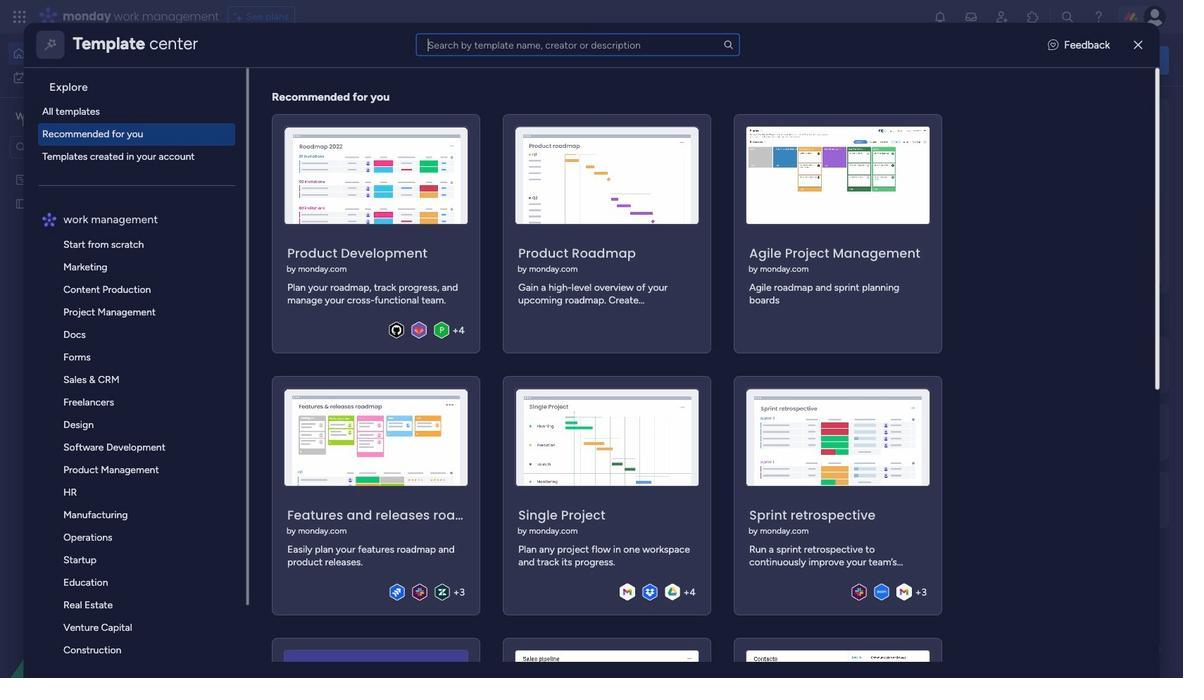 Task type: describe. For each thing, give the bounding box(es) containing it.
2 vertical spatial option
[[0, 167, 180, 169]]

Search by template name, creator or description search field
[[416, 33, 740, 56]]

0 vertical spatial option
[[8, 42, 171, 65]]

explore element
[[38, 100, 246, 168]]

public board image for component icon to the left
[[235, 257, 251, 273]]

bob builder image
[[1144, 6, 1167, 28]]

search image
[[723, 39, 735, 50]]

2 horizontal spatial component image
[[468, 279, 481, 292]]

close recently visited image
[[218, 115, 235, 132]]

0 horizontal spatial workspace image
[[13, 109, 27, 125]]

workspace selection element
[[13, 108, 112, 127]]

templates image image
[[971, 106, 1157, 204]]

close image
[[1134, 39, 1143, 50]]

invite members image
[[995, 10, 1010, 24]]

1 horizontal spatial v2 user feedback image
[[1049, 37, 1059, 53]]

1 horizontal spatial component image
[[285, 446, 297, 459]]

v2 bolt switch image
[[1079, 52, 1088, 68]]

getting started element
[[958, 336, 1169, 393]]

0 horizontal spatial v2 user feedback image
[[970, 52, 980, 68]]

monday marketplace image
[[1026, 10, 1041, 24]]

quick search results list box
[[218, 132, 924, 318]]

notifications image
[[933, 10, 948, 24]]

public board image
[[15, 197, 28, 210]]



Task type: locate. For each thing, give the bounding box(es) containing it.
0 vertical spatial lottie animation image
[[560, 34, 955, 87]]

1 horizontal spatial lottie animation element
[[560, 34, 955, 87]]

list box
[[29, 68, 249, 678], [0, 164, 180, 405]]

0 horizontal spatial public board image
[[235, 257, 251, 273]]

None search field
[[416, 33, 740, 56]]

work management templates element
[[38, 233, 246, 678]]

help image
[[1092, 10, 1106, 24]]

0 horizontal spatial lottie animation image
[[0, 536, 180, 678]]

v2 user feedback image down update feed image
[[970, 52, 980, 68]]

see plans image
[[234, 9, 246, 25]]

0 vertical spatial workspace image
[[13, 109, 27, 125]]

add to favorites image
[[420, 257, 434, 272]]

1 vertical spatial lottie animation image
[[0, 536, 180, 678]]

1 vertical spatial option
[[8, 66, 171, 89]]

2 public board image from the left
[[468, 257, 484, 273]]

lottie animation element
[[560, 34, 955, 87], [0, 536, 180, 678]]

update feed image
[[964, 10, 979, 24]]

0 vertical spatial lottie animation element
[[560, 34, 955, 87]]

0 horizontal spatial component image
[[235, 279, 248, 292]]

1 vertical spatial workspace image
[[241, 425, 275, 459]]

public board image
[[235, 257, 251, 273], [468, 257, 484, 273]]

1 horizontal spatial public board image
[[468, 257, 484, 273]]

workspace image
[[13, 109, 27, 125], [241, 425, 275, 459]]

heading
[[38, 68, 246, 100]]

v2 user feedback image
[[1049, 37, 1059, 53], [970, 52, 980, 68]]

help center element
[[958, 404, 1169, 460]]

1 horizontal spatial lottie animation image
[[560, 34, 955, 87]]

select product image
[[13, 10, 27, 24]]

contact sales element
[[958, 472, 1169, 528]]

lottie animation image
[[560, 34, 955, 87], [0, 536, 180, 678]]

0 horizontal spatial lottie animation element
[[0, 536, 180, 678]]

1 public board image from the left
[[235, 257, 251, 273]]

1 horizontal spatial workspace image
[[241, 425, 275, 459]]

Search in workspace field
[[30, 139, 118, 155]]

v2 user feedback image left v2 bolt switch image
[[1049, 37, 1059, 53]]

search everything image
[[1061, 10, 1075, 24]]

component image
[[235, 279, 248, 292], [468, 279, 481, 292], [285, 446, 297, 459]]

public board image for component icon to the right
[[468, 257, 484, 273]]

option
[[8, 42, 171, 65], [8, 66, 171, 89], [0, 167, 180, 169]]

1 vertical spatial lottie animation element
[[0, 536, 180, 678]]



Task type: vqa. For each thing, say whether or not it's contained in the screenshot.
v2 done deadline "icon"
no



